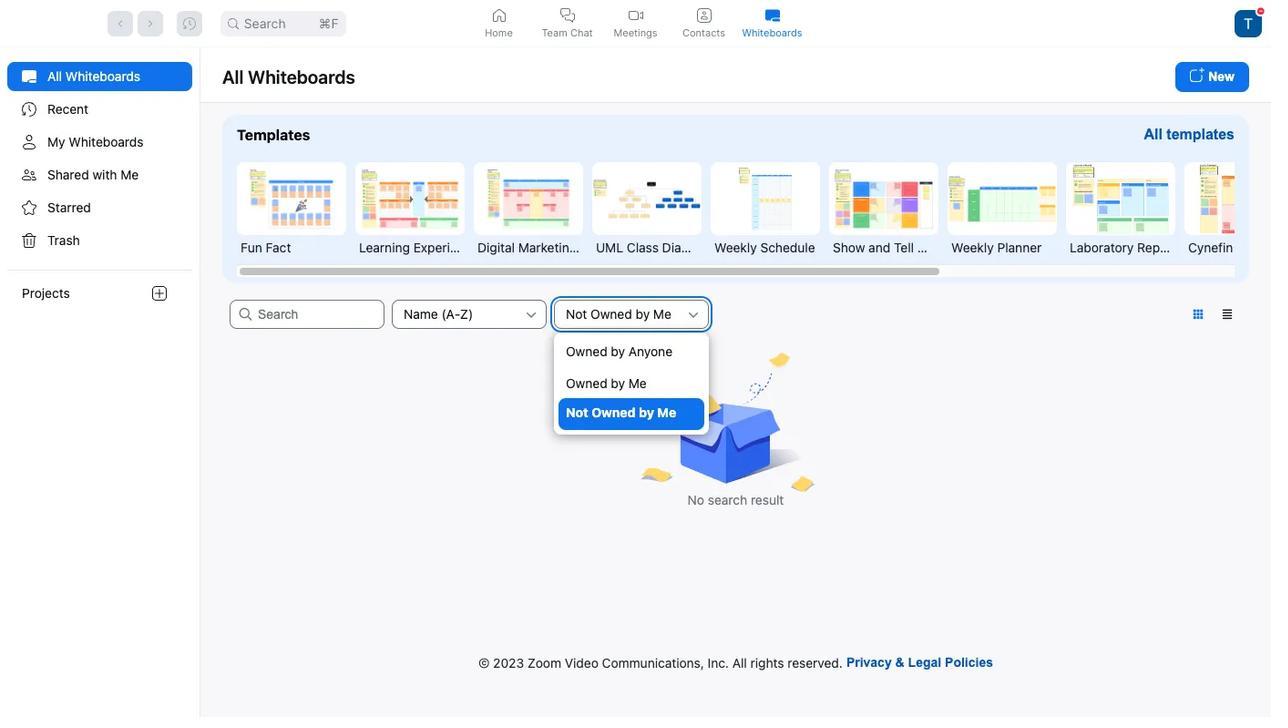 Task type: locate. For each thing, give the bounding box(es) containing it.
tab list
[[465, 0, 807, 46]]

avatar image
[[1235, 10, 1262, 37]]

whiteboard small image
[[765, 8, 780, 22], [765, 8, 780, 22]]

meetings button
[[602, 0, 670, 46]]

team chat button
[[533, 0, 602, 46]]

team
[[542, 26, 568, 39]]

video on image
[[628, 8, 643, 22]]

tab list containing home
[[465, 0, 807, 46]]

contacts button
[[670, 0, 738, 46]]

team chat image
[[560, 8, 575, 22], [560, 8, 575, 22]]

do not disturb image
[[1258, 7, 1265, 14], [1258, 7, 1265, 14]]

video on image
[[628, 8, 643, 22]]



Task type: vqa. For each thing, say whether or not it's contained in the screenshot.
APPS tree item on the left of the page
no



Task type: describe. For each thing, give the bounding box(es) containing it.
whiteboards
[[742, 26, 803, 39]]

home
[[485, 26, 513, 39]]

profile contact image
[[697, 8, 711, 22]]

search
[[244, 15, 286, 31]]

⌘f
[[318, 15, 339, 31]]

team chat
[[542, 26, 593, 39]]

home small image
[[492, 8, 506, 22]]

home small image
[[492, 8, 506, 22]]

whiteboards button
[[738, 0, 807, 46]]

meetings
[[614, 26, 658, 39]]

magnifier image
[[228, 18, 238, 29]]

magnifier image
[[228, 18, 238, 29]]

home button
[[465, 0, 533, 46]]

chat
[[571, 26, 593, 39]]

contacts
[[683, 26, 726, 39]]

profile contact image
[[697, 8, 711, 22]]



